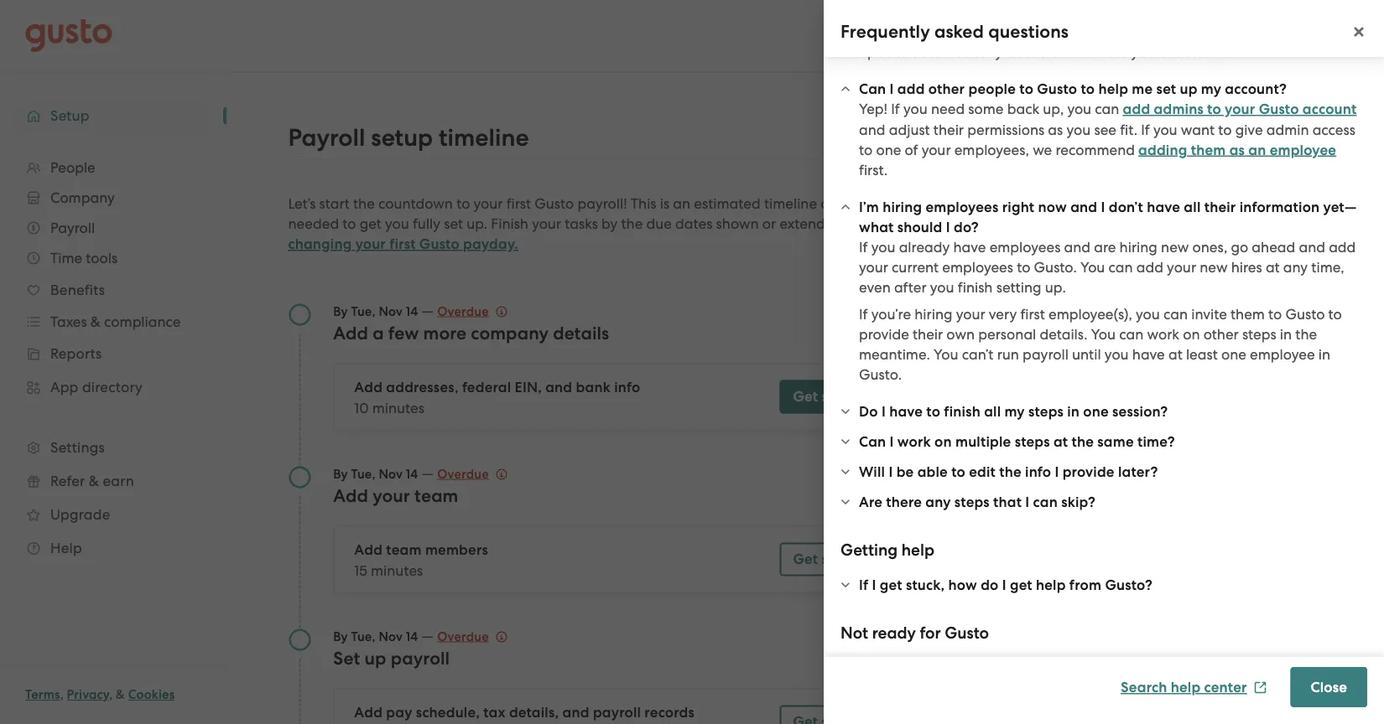 Task type: describe. For each thing, give the bounding box(es) containing it.
due inside finish your tasks by the due dates shown or extend them by changing your first gusto payday.
[[646, 216, 672, 232]]

ahead
[[1252, 239, 1296, 256]]

i down update
[[890, 80, 894, 97]]

faqs
[[1302, 128, 1337, 145]]

frequently asked questions
[[841, 21, 1069, 42]]

current
[[892, 259, 939, 276]]

your inside download our handy checklist of everything you'll need to get set up for your first payroll.
[[1125, 283, 1154, 300]]

can for can i add other people to gusto to help me set up my account?
[[859, 80, 886, 97]]

on right based
[[1051, 44, 1068, 60]]

on up account?
[[1217, 23, 1234, 40]]

to up back
[[1020, 80, 1034, 97]]

first.
[[859, 162, 888, 179]]

to right countdown
[[457, 195, 470, 212]]

i left be
[[889, 464, 893, 481]]

skip?
[[1061, 494, 1096, 511]]

will
[[1327, 23, 1349, 40]]

i left do?
[[946, 219, 950, 236]]

1 vertical spatial in
[[1319, 346, 1331, 363]]

started for 1st get started button
[[822, 388, 871, 406]]

to right what
[[1128, 213, 1143, 232]]

app directory
[[50, 379, 143, 396]]

you inside —the due dates on your timeline will update automatically based on the date you choose.
[[1131, 44, 1156, 60]]

and right details,
[[563, 705, 589, 722]]

yep! if you need some back up, you can add admins to your gusto account and adjust their permissions as you see fit. if you want to give admin access to one of your employees, we recommend
[[859, 101, 1357, 158]]

back
[[1007, 101, 1040, 117]]

your left tasks
[[532, 216, 561, 232]]

ready inside dialog main content element
[[872, 624, 916, 643]]

account menu element
[[1060, 0, 1359, 71]]

up. inside if you already have employees and are hiring new ones, go ahead and add your current employees to gusto. you can add your new hires at any time, even after you finish setting up.
[[1045, 279, 1066, 296]]

gusto. inside if you already have employees and are hiring new ones, go ahead and add your current employees to gusto. you can add your new hires at any time, even after you finish setting up.
[[1034, 259, 1077, 276]]

company
[[471, 323, 549, 344]]

0 horizontal spatial in
[[1067, 403, 1080, 420]]

14 for few
[[406, 304, 418, 319]]

benefits link
[[17, 275, 210, 305]]

frequently
[[841, 21, 930, 42]]

2 vertical spatial employees
[[942, 259, 1013, 276]]

to up adding them as an employee link
[[1218, 121, 1232, 138]]

1 get started from the top
[[793, 388, 871, 406]]

center
[[1204, 679, 1247, 697]]

can inside yep! if you need some back up, you can add admins to your gusto account and adjust their permissions as you see fit. if you want to give admin access to one of your employees, we recommend
[[1095, 101, 1120, 117]]

need inside download our handy checklist of everything you'll need to get set up for your first payroll.
[[1194, 263, 1227, 279]]

on inside if you're hiring your very first employee(s), you can invite them to gusto to provide their own personal details. you can work on other steps in the meantime. you can't run payroll until you have at least one employee in gusto.
[[1183, 326, 1200, 343]]

& inside gusto navigation element
[[89, 473, 99, 490]]

minutes inside add team members 15 minutes
[[371, 563, 423, 579]]

date
[[1097, 44, 1128, 60]]

1 vertical spatial any
[[926, 494, 951, 511]]

add team members 15 minutes
[[354, 542, 488, 579]]

1 get from the top
[[793, 388, 818, 406]]

the inside let's start the countdown to your first gusto payroll! this is an estimated                     timeline of what's needed to get you fully set up.
[[353, 195, 375, 212]]

your down 'ones,'
[[1167, 259, 1196, 276]]

up for for
[[1082, 283, 1100, 300]]

i'm
[[859, 198, 879, 216]]

the right edit
[[999, 464, 1022, 481]]

2 get from the top
[[793, 551, 818, 568]]

to up want
[[1207, 101, 1221, 118]]

are
[[859, 494, 883, 511]]

employee inside if you're hiring your very first employee(s), you can invite them to gusto to provide their own personal details. you can work on other steps in the meantime. you can't run payroll until you have at least one employee in gusto.
[[1250, 346, 1315, 363]]

you'll
[[1156, 263, 1190, 279]]

by for add a few more company details
[[333, 304, 348, 319]]

of inside download our handy checklist of everything you'll need to get set up for your first payroll.
[[1285, 242, 1299, 259]]

what
[[1082, 213, 1124, 232]]

at inside if you already have employees and are hiring new ones, go ahead and add your current employees to gusto. you can add your new hires at any time, even after you finish setting up.
[[1266, 259, 1280, 276]]

up. inside let's start the countdown to your first gusto payroll! this is an estimated                     timeline of what's needed to get you fully set up.
[[467, 216, 488, 232]]

add your team
[[333, 486, 458, 507]]

your down the adjust on the right top
[[922, 141, 951, 158]]

see
[[1094, 121, 1117, 138]]

the inside —the due dates on your timeline will update automatically based on the date you choose.
[[1072, 44, 1093, 60]]

i right "do"
[[1002, 577, 1007, 594]]

your up even
[[859, 259, 888, 276]]

help left from
[[1036, 577, 1066, 594]]

the inside finish your tasks by the due dates shown or extend them by changing your first gusto payday.
[[621, 216, 643, 232]]

have right 'do'
[[889, 403, 923, 420]]

download checklist
[[1102, 310, 1234, 327]]

your right the "changing"
[[355, 236, 386, 253]]

your inside —the due dates on your timeline will update automatically based on the date you choose.
[[1237, 23, 1267, 40]]

— for team
[[421, 465, 434, 482]]

add admins to your gusto account link
[[1123, 101, 1357, 118]]

tax
[[483, 705, 506, 722]]

timeline inside let's start the countdown to your first gusto payroll! this is an estimated                     timeline of what's needed to get you fully set up.
[[764, 195, 817, 212]]

1 get started button from the top
[[780, 380, 884, 414]]

fit.
[[1120, 121, 1138, 138]]

want
[[1181, 121, 1215, 138]]

do
[[981, 577, 999, 594]]

1 horizontal spatial ready
[[1188, 213, 1232, 232]]

first inside download our handy checklist of everything you'll need to get set up for your first payroll.
[[1158, 283, 1183, 300]]

for inside download our handy checklist of everything you'll need to get set up for your first payroll.
[[1103, 283, 1122, 300]]

adding
[[1139, 141, 1188, 159]]

info inside "add addresses, federal ein, and bank info 10 minutes"
[[614, 379, 640, 396]]

minutes inside "add addresses, federal ein, and bank info 10 minutes"
[[372, 400, 425, 417]]

other inside if you're hiring your very first employee(s), you can invite them to gusto to provide their own personal details. you can work on other steps in the meantime. you can't run payroll until you have at least one employee in gusto.
[[1204, 326, 1239, 343]]

hires
[[1231, 259, 1262, 276]]

cookies button
[[128, 685, 175, 706]]

if right yep!
[[891, 101, 900, 117]]

i down the can i work on multiple steps at the same time?
[[1055, 464, 1059, 481]]

15
[[354, 563, 367, 579]]

to down start on the top left of page
[[343, 216, 356, 232]]

any inside if you already have employees and are hiring new ones, go ahead and add your current employees to gusto. you can add your new hires at any time, even after you finish setting up.
[[1283, 259, 1308, 276]]

overdue button for few
[[437, 302, 507, 322]]

will i be able to edit the info i provide later?
[[859, 464, 1158, 481]]

not
[[841, 624, 868, 643]]

adjust
[[889, 121, 930, 138]]

are
[[1094, 239, 1116, 256]]

personal
[[978, 326, 1036, 343]]

0 vertical spatial team
[[415, 486, 458, 507]]

timeline inside —the due dates on your timeline will update automatically based on the date you choose.
[[1270, 23, 1323, 40]]

steps inside if you're hiring your very first employee(s), you can invite them to gusto to provide their own personal details. you can work on other steps in the meantime. you can't run payroll until you have at least one employee in gusto.
[[1242, 326, 1277, 343]]

gusto inside finish your tasks by the due dates shown or extend them by changing your first gusto payday.
[[419, 236, 460, 253]]

benefits
[[50, 282, 105, 299]]

your up add team members 15 minutes
[[373, 486, 410, 507]]

need inside yep! if you need some back up, you can add admins to your gusto account and adjust their permissions as you see fit. if you want to give admin access to one of your employees, we recommend
[[931, 101, 965, 117]]

payroll!
[[578, 195, 627, 212]]

refer
[[50, 473, 85, 490]]

started for 1st get started button from the bottom of the page
[[822, 551, 871, 568]]

federal
[[462, 379, 511, 396]]

team inside add team members 15 minutes
[[386, 542, 422, 559]]

to up see
[[1081, 80, 1095, 97]]

admin
[[1267, 121, 1309, 138]]

gusto inside if you're hiring your very first employee(s), you can invite them to gusto to provide their own personal details. you can work on other steps in the meantime. you can't run payroll until you have at least one employee in gusto.
[[1286, 306, 1325, 323]]

1 horizontal spatial provide
[[1063, 464, 1115, 481]]

0 horizontal spatial work
[[898, 433, 931, 451]]

up for my
[[1180, 80, 1198, 97]]

them for payday.
[[829, 216, 863, 232]]

your up 'give' at the top of the page
[[1225, 101, 1255, 118]]

1 vertical spatial my
[[1005, 403, 1025, 420]]

help left the me
[[1099, 80, 1129, 97]]

help up stuck,
[[902, 541, 935, 560]]

stuck,
[[906, 577, 945, 594]]

based
[[1006, 44, 1048, 60]]

choose.
[[1159, 44, 1209, 60]]

payroll setup timeline
[[288, 123, 529, 152]]

by for set up payroll
[[333, 630, 348, 645]]

you down what
[[871, 239, 896, 256]]

records
[[645, 705, 695, 722]]

payroll inside if you're hiring your very first employee(s), you can invite them to gusto to provide their own personal details. you can work on other steps in the meantime. you can't run payroll until you have at least one employee in gusto.
[[1023, 346, 1069, 363]]

info inside dialog main content element
[[1025, 464, 1051, 481]]

hiring inside if you're hiring your very first employee(s), you can invite them to gusto to provide their own personal details. you can work on other steps in the meantime. you can't run payroll until you have at least one employee in gusto.
[[915, 306, 953, 323]]

2 get started button from the top
[[780, 543, 884, 577]]

their inside if you're hiring your very first employee(s), you can invite them to gusto to provide their own personal details. you can work on other steps in the meantime. you can't run payroll until you have at least one employee in gusto.
[[913, 326, 943, 343]]

i up there
[[890, 433, 894, 451]]

countdown
[[378, 195, 453, 212]]

upgrade
[[50, 507, 110, 524]]

1 vertical spatial timeline
[[439, 123, 529, 152]]

what's
[[838, 195, 880, 212]]

access
[[1313, 121, 1356, 138]]

all inside i'm hiring employees right now and i don't have all their information yet— what should i do?
[[1184, 198, 1201, 216]]

first inside let's start the countdown to your first gusto payroll! this is an estimated                     timeline of what's needed to get you fully set up.
[[506, 195, 531, 212]]

if you're hiring your very first employee(s), you can invite them to gusto to provide their own personal details. you can work on other steps in the meantime. you can't run payroll until you have at least one employee in gusto.
[[859, 306, 1342, 383]]

changing your first gusto payday. button
[[288, 234, 518, 255]]

can for can i work on multiple steps at the same time?
[[859, 433, 886, 451]]

as inside yep! if you need some back up, you can add admins to your gusto account and adjust their permissions as you see fit. if you want to give admin access to one of your employees, we recommend
[[1048, 121, 1063, 138]]

gusto up up,
[[1037, 80, 1077, 97]]

them for own
[[1231, 306, 1265, 323]]

nov for a
[[379, 304, 403, 319]]

to right the invite
[[1269, 306, 1282, 323]]

0 horizontal spatial all
[[984, 403, 1001, 420]]

one inside if you're hiring your very first employee(s), you can invite them to gusto to provide their own personal details. you can work on other steps in the meantime. you can't run payroll until you have at least one employee in gusto.
[[1222, 346, 1247, 363]]

you for gusto.
[[1081, 259, 1105, 276]]

already
[[899, 239, 950, 256]]

overdue for team
[[437, 467, 489, 482]]

to down time,
[[1329, 306, 1342, 323]]

getting
[[841, 541, 898, 560]]

to up the able
[[927, 403, 941, 420]]

home image
[[25, 19, 112, 52]]

1 vertical spatial payroll
[[391, 649, 450, 669]]

to left edit
[[952, 464, 966, 481]]

account
[[1303, 101, 1357, 118]]

pay
[[386, 705, 412, 722]]

admins
[[1154, 101, 1204, 118]]

you right after
[[930, 279, 954, 296]]

set inside let's start the countdown to your first gusto payroll! this is an estimated                     timeline of what's needed to get you fully set up.
[[444, 216, 463, 232]]

go
[[1231, 239, 1248, 256]]

search
[[1121, 679, 1167, 697]]

payroll
[[288, 123, 365, 152]]

let's
[[288, 195, 316, 212]]

details,
[[509, 705, 559, 722]]

or
[[762, 216, 776, 232]]

2 vertical spatial one
[[1083, 403, 1109, 420]]

everything
[[1082, 263, 1153, 279]]

employee inside the 'adding them as an employee first.'
[[1270, 141, 1337, 159]]

setup
[[50, 107, 90, 124]]

i right 'do'
[[882, 403, 886, 420]]

them inside the 'adding them as an employee first.'
[[1191, 141, 1226, 159]]

terms , privacy , & cookies
[[25, 688, 175, 703]]

0 horizontal spatial up
[[365, 649, 386, 669]]

you're
[[871, 306, 911, 323]]

one inside yep! if you need some back up, you can add admins to your gusto account and adjust their permissions as you see fit. if you want to give admin access to one of your employees, we recommend
[[876, 141, 901, 158]]

you up adding on the right top of the page
[[1153, 121, 1178, 138]]

and inside "add addresses, federal ein, and bank info 10 minutes"
[[545, 379, 572, 396]]

steps down edit
[[955, 494, 990, 511]]

have inside if you're hiring your very first employee(s), you can invite them to gusto to provide their own personal details. you can work on other steps in the meantime. you can't run payroll until you have at least one employee in gusto.
[[1132, 346, 1165, 363]]

steps down do i have to finish all my steps in one session?
[[1015, 433, 1050, 451]]

setup link
[[17, 101, 210, 131]]

of inside yep! if you need some back up, you can add admins to your gusto account and adjust their permissions as you see fit. if you want to give admin access to one of your employees, we recommend
[[905, 141, 918, 158]]

as inside the 'adding them as an employee first.'
[[1230, 141, 1245, 159]]

the left "same"
[[1072, 433, 1094, 451]]

recommend
[[1056, 141, 1135, 158]]

— for payroll
[[421, 628, 434, 645]]

can i add other people to gusto to help me set up my account?
[[859, 80, 1287, 97]]

checklist inside download our handy checklist of everything you'll need to get set up for your first payroll.
[[1226, 242, 1282, 259]]

employees inside i'm hiring employees right now and i don't have all their information yet— what should i do?
[[926, 198, 999, 216]]

overdue button for payroll
[[437, 627, 507, 647]]

handy
[[1180, 242, 1222, 259]]

after
[[894, 279, 927, 296]]

download for download checklist
[[1102, 310, 1172, 327]]

1 vertical spatial checklist
[[1176, 310, 1234, 327]]

very
[[989, 306, 1017, 323]]

2 vertical spatial you
[[934, 346, 958, 363]]

1 horizontal spatial &
[[116, 688, 125, 703]]

reports
[[50, 346, 102, 362]]

have inside i'm hiring employees right now and i don't have all their information yet— what should i do?
[[1147, 198, 1181, 216]]

not ready for gusto
[[841, 624, 989, 643]]

first inside if you're hiring your very first employee(s), you can invite them to gusto to provide their own personal details. you can work on other steps in the meantime. you can't run payroll until you have at least one employee in gusto.
[[1021, 306, 1045, 323]]

your inside if you're hiring your very first employee(s), you can invite them to gusto to provide their own personal details. you can work on other steps in the meantime. you can't run payroll until you have at least one employee in gusto.
[[956, 306, 985, 323]]

add inside yep! if you need some back up, you can add admins to your gusto account and adjust their permissions as you see fit. if you want to give admin access to one of your employees, we recommend
[[1123, 101, 1150, 118]]

you down can i add other people to gusto to help me set up my account?
[[1067, 101, 1092, 117]]

run
[[997, 346, 1019, 363]]

0 vertical spatial in
[[1280, 326, 1292, 343]]

— for few
[[421, 302, 434, 319]]

1 vertical spatial finish
[[944, 403, 981, 420]]

10
[[354, 400, 369, 417]]

i left 'don't'
[[1101, 198, 1105, 216]]

i right "that"
[[1025, 494, 1030, 511]]

you down you'll
[[1136, 306, 1160, 323]]

don't
[[1109, 198, 1143, 216]]

gusto navigation element
[[0, 72, 227, 592]]

their inside i'm hiring employees right now and i don't have all their information yet— what should i do?
[[1205, 198, 1236, 216]]

first inside finish your tasks by the due dates shown or extend them by changing your first gusto payday.
[[389, 236, 416, 253]]

if right fit.
[[1141, 121, 1150, 138]]

bank
[[576, 379, 611, 396]]

1 horizontal spatial my
[[1201, 80, 1222, 97]]

this
[[631, 195, 657, 212]]



Task type: vqa. For each thing, say whether or not it's contained in the screenshot.
the bottommost DATES
yes



Task type: locate. For each thing, give the bounding box(es) containing it.
the
[[1072, 44, 1093, 60], [353, 195, 375, 212], [621, 216, 643, 232], [1296, 326, 1317, 343], [1072, 433, 1094, 451], [999, 464, 1022, 481]]

gusto up admin
[[1259, 101, 1299, 118]]

0 vertical spatial for
[[1103, 283, 1122, 300]]

have down 'download checklist' link
[[1132, 346, 1165, 363]]

will
[[859, 464, 885, 481]]

1 vertical spatial info
[[1025, 464, 1051, 481]]

adding them as an employee first.
[[859, 141, 1337, 179]]

0 horizontal spatial of
[[821, 195, 834, 212]]

download for download our handy checklist of everything you'll need to get set up for your first payroll.
[[1082, 242, 1151, 259]]

0 vertical spatial started
[[822, 388, 871, 406]]

started
[[822, 388, 871, 406], [822, 551, 871, 568]]

finish inside if you already have employees and are hiring new ones, go ahead and add your current employees to gusto. you can add your new hires at any time, even after you finish setting up.
[[958, 279, 993, 296]]

1 nov from the top
[[379, 304, 403, 319]]

provide inside if you're hiring your very first employee(s), you can invite them to gusto to provide their own personal details. you can work on other steps in the meantime. you can't run payroll until you have at least one employee in gusto.
[[859, 326, 909, 343]]

directory
[[82, 379, 143, 396]]

extend
[[780, 216, 825, 232]]

team left 'members'
[[386, 542, 422, 559]]

0 vertical spatial payroll
[[1023, 346, 1069, 363]]

work inside if you're hiring your very first employee(s), you can invite them to gusto to provide their own personal details. you can work on other steps in the meantime. you can't run payroll until you have at least one employee in gusto.
[[1147, 326, 1180, 343]]

to up first.
[[859, 141, 873, 158]]

same
[[1098, 433, 1134, 451]]

timeline right setup
[[439, 123, 529, 152]]

add inside add team members 15 minutes
[[354, 542, 383, 559]]

0 vertical spatial get started button
[[780, 380, 884, 414]]

finish
[[958, 279, 993, 296], [944, 403, 981, 420]]

1 by from the top
[[333, 304, 348, 319]]

2 horizontal spatial up
[[1180, 80, 1198, 97]]

1 vertical spatial set
[[444, 216, 463, 232]]

0 vertical spatial employees
[[926, 198, 999, 216]]

2 vertical spatial at
[[1054, 433, 1068, 451]]

until
[[1072, 346, 1101, 363]]

due inside —the due dates on your timeline will update automatically based on the date you choose.
[[1147, 23, 1173, 40]]

2 started from the top
[[822, 551, 871, 568]]

employees,
[[955, 141, 1029, 158]]

0 horizontal spatial other
[[929, 80, 965, 97]]

3 overdue from the top
[[437, 630, 489, 645]]

you right until
[[1105, 346, 1129, 363]]

1 vertical spatial —
[[421, 465, 434, 482]]

1 horizontal spatial for
[[1103, 283, 1122, 300]]

gusto.
[[1034, 259, 1077, 276], [859, 367, 902, 383]]

list containing benefits
[[0, 153, 227, 565]]

by tue, nov 14 — up 'a'
[[333, 302, 437, 319]]

can
[[1095, 101, 1120, 117], [1109, 259, 1133, 276], [1164, 306, 1188, 323], [1119, 326, 1144, 343], [1033, 494, 1058, 511]]

0 vertical spatial them
[[1191, 141, 1226, 159]]

2 horizontal spatial timeline
[[1270, 23, 1323, 40]]

3 by tue, nov 14 — from the top
[[333, 628, 437, 645]]

set inside dialog main content element
[[1157, 80, 1176, 97]]

1 started from the top
[[822, 388, 871, 406]]

1 horizontal spatial them
[[1191, 141, 1226, 159]]

search help center
[[1121, 679, 1247, 697]]

more
[[423, 323, 467, 344]]

& left cookies
[[116, 688, 125, 703]]

add for add pay schedule, tax details, and payroll records
[[354, 705, 383, 722]]

download inside download our handy checklist of everything you'll need to get set up for your first payroll.
[[1082, 242, 1151, 259]]

1 14 from the top
[[406, 304, 418, 319]]

i down getting
[[872, 577, 876, 594]]

1 vertical spatial other
[[1204, 326, 1239, 343]]

2 — from the top
[[421, 465, 434, 482]]

1 horizontal spatial by
[[867, 216, 883, 232]]

2 vertical spatial timeline
[[764, 195, 817, 212]]

yep!
[[859, 101, 888, 117]]

download our handy checklist of everything you'll need to get set up for your first payroll.
[[1082, 242, 1299, 300]]

get down ahead
[[1248, 263, 1270, 279]]

if for have
[[859, 239, 868, 256]]

get
[[793, 388, 818, 406], [793, 551, 818, 568]]

2 can from the top
[[859, 433, 886, 451]]

fully
[[413, 216, 441, 232]]

need
[[931, 101, 965, 117], [1194, 263, 1227, 279]]

by down payroll!
[[602, 216, 618, 232]]

account?
[[1225, 80, 1287, 97]]

nov for your
[[379, 467, 403, 482]]

1 vertical spatial ready
[[872, 624, 916, 643]]

settings link
[[17, 433, 210, 463]]

set for can i add other people to gusto to help me set up my account?
[[1157, 80, 1176, 97]]

my up the can i work on multiple steps at the same time?
[[1005, 403, 1025, 420]]

2 horizontal spatial payroll
[[1023, 346, 1069, 363]]

if for your
[[859, 306, 868, 323]]

first right very
[[1021, 306, 1045, 323]]

setting
[[996, 279, 1042, 296]]

get up changing your first gusto payday. button
[[360, 216, 382, 232]]

steps
[[1242, 326, 1277, 343], [1029, 403, 1064, 420], [1015, 433, 1050, 451], [955, 494, 990, 511]]

you down —the
[[1131, 44, 1156, 60]]

1 vertical spatial overdue
[[437, 467, 489, 482]]

1 vertical spatial up.
[[1045, 279, 1066, 296]]

0 vertical spatial you
[[1081, 259, 1105, 276]]

1 vertical spatial by tue, nov 14 —
[[333, 465, 437, 482]]

1 vertical spatial tue,
[[351, 467, 376, 482]]

get left 'do'
[[793, 388, 818, 406]]

0 horizontal spatial ready
[[872, 624, 916, 643]]

0 vertical spatial tue,
[[351, 304, 376, 319]]

payroll left records
[[593, 705, 641, 722]]

1 horizontal spatial an
[[1249, 141, 1266, 159]]

getting help
[[841, 541, 935, 560]]

overdue
[[437, 304, 489, 319], [437, 467, 489, 482], [437, 630, 489, 645]]

ein,
[[515, 379, 542, 396]]

provide
[[859, 326, 909, 343], [1063, 464, 1115, 481]]

their up 'ones,'
[[1205, 198, 1236, 216]]

due down is
[[646, 216, 672, 232]]

nov for up
[[379, 630, 403, 645]]

of inside let's start the countdown to your first gusto payroll! this is an estimated                     timeline of what's needed to get you fully set up.
[[821, 195, 834, 212]]

14 for payroll
[[406, 630, 418, 645]]

1 vertical spatial employee
[[1250, 346, 1315, 363]]

if inside if you already have employees and are hiring new ones, go ahead and add your current employees to gusto. you can add your new hires at any time, even after you finish setting up.
[[859, 239, 868, 256]]

them inside if you're hiring your very first employee(s), you can invite them to gusto to provide their own personal details. you can work on other steps in the meantime. you can't run payroll until you have at least one employee in gusto.
[[1231, 306, 1265, 323]]

up. right setting
[[1045, 279, 1066, 296]]

1 vertical spatial hiring
[[1120, 239, 1158, 256]]

needed
[[288, 216, 339, 232]]

1 vertical spatial nov
[[379, 467, 403, 482]]

you down the "own"
[[934, 346, 958, 363]]

them down what's
[[829, 216, 863, 232]]

finish up very
[[958, 279, 993, 296]]

14 up "few"
[[406, 304, 418, 319]]

1 horizontal spatial new
[[1200, 259, 1228, 276]]

0 horizontal spatial my
[[1005, 403, 1025, 420]]

nov up set up payroll on the left of the page
[[379, 630, 403, 645]]

2 by tue, nov 14 — from the top
[[333, 465, 437, 482]]

any down the able
[[926, 494, 951, 511]]

1 vertical spatial you
[[1091, 326, 1116, 343]]

gusto down time,
[[1286, 306, 1325, 323]]

0 horizontal spatial at
[[1054, 433, 1068, 451]]

info right bank
[[614, 379, 640, 396]]

employee down admin
[[1270, 141, 1337, 159]]

you down are
[[1081, 259, 1105, 276]]

finish your tasks by the due dates shown or extend them by changing your first gusto payday.
[[288, 216, 883, 253]]

3 — from the top
[[421, 628, 434, 645]]

set
[[1157, 80, 1176, 97], [444, 216, 463, 232], [1273, 263, 1292, 279]]

2 nov from the top
[[379, 467, 403, 482]]

first
[[506, 195, 531, 212], [389, 236, 416, 253], [1158, 283, 1183, 300], [1021, 306, 1045, 323]]

get left stuck,
[[880, 577, 902, 594]]

to inside download our handy checklist of everything you'll need to get set up for your first payroll.
[[1231, 263, 1244, 279]]

gusto inside yep! if you need some back up, you can add admins to your gusto account and adjust their permissions as you see fit. if you want to give admin access to one of your employees, we recommend
[[1259, 101, 1299, 118]]

0 horizontal spatial up.
[[467, 216, 488, 232]]

0 horizontal spatial by
[[602, 216, 618, 232]]

them
[[1191, 141, 1226, 159], [829, 216, 863, 232], [1231, 306, 1265, 323]]

3 by from the top
[[333, 630, 348, 645]]

1 horizontal spatial set
[[1157, 80, 1176, 97]]

all up 'ones,'
[[1184, 198, 1201, 216]]

any
[[1283, 259, 1308, 276], [926, 494, 951, 511]]

can inside if you already have employees and are hiring new ones, go ahead and add your current employees to gusto. you can add your new hires at any time, even after you finish setting up.
[[1109, 259, 1133, 276]]

in
[[1280, 326, 1292, 343], [1319, 346, 1331, 363], [1067, 403, 1080, 420]]

1 can from the top
[[859, 80, 886, 97]]

right
[[1002, 198, 1035, 216]]

add for add addresses, federal ein, and bank info 10 minutes
[[354, 379, 383, 396]]

ones,
[[1193, 239, 1228, 256]]

1 vertical spatial team
[[386, 542, 422, 559]]

your up account?
[[1237, 23, 1267, 40]]

0 vertical spatial overdue
[[437, 304, 489, 319]]

0 vertical spatial up.
[[467, 216, 488, 232]]

by tue, nov 14 — up add your team
[[333, 465, 437, 482]]

on up the able
[[935, 433, 952, 451]]

get started button down are
[[780, 543, 884, 577]]

— up add your team
[[421, 465, 434, 482]]

0 vertical spatial overdue button
[[437, 302, 507, 322]]

14 for team
[[406, 467, 418, 482]]

help
[[50, 540, 82, 557]]

list
[[0, 153, 227, 565]]

you inside let's start the countdown to your first gusto payroll! this is an estimated                     timeline of what's needed to get you fully set up.
[[385, 216, 409, 232]]

2 vertical spatial payroll
[[593, 705, 641, 722]]

have up the our
[[1147, 213, 1184, 232]]

them inside finish your tasks by the due dates shown or extend them by changing your first gusto payday.
[[829, 216, 863, 232]]

if down getting
[[859, 577, 869, 594]]

1 horizontal spatial other
[[1204, 326, 1239, 343]]

1 vertical spatial employees
[[990, 239, 1061, 256]]

an inside let's start the countdown to your first gusto payroll! this is an estimated                     timeline of what's needed to get you fully set up.
[[673, 195, 691, 212]]

reports link
[[17, 339, 210, 369]]

add a few more company details
[[333, 323, 609, 344]]

gusto?
[[1105, 577, 1153, 594]]

3 nov from the top
[[379, 630, 403, 645]]

help left center
[[1171, 679, 1201, 697]]

1 horizontal spatial up
[[1082, 283, 1100, 300]]

add for add a few more company details
[[333, 323, 368, 344]]

2 tue, from the top
[[351, 467, 376, 482]]

frequently asked questions dialog
[[824, 0, 1384, 725]]

1 vertical spatial get started
[[793, 551, 871, 568]]

you up the adjust on the right top
[[904, 101, 928, 117]]

your
[[1237, 23, 1267, 40], [1225, 101, 1255, 118], [922, 141, 951, 158], [474, 195, 503, 212], [532, 216, 561, 232], [355, 236, 386, 253], [859, 259, 888, 276], [1167, 259, 1196, 276], [1125, 283, 1154, 300], [956, 306, 985, 323], [373, 486, 410, 507]]

your inside let's start the countdown to your first gusto payroll! this is an estimated                     timeline of what's needed to get you fully set up.
[[474, 195, 503, 212]]

any down ahead
[[1283, 259, 1308, 276]]

0 vertical spatial checklist
[[1226, 242, 1282, 259]]

0 horizontal spatial need
[[931, 101, 965, 117]]

first up finish
[[506, 195, 531, 212]]

their left the "own"
[[913, 326, 943, 343]]

0 vertical spatial get
[[793, 388, 818, 406]]

0 vertical spatial minutes
[[372, 400, 425, 417]]

2 overdue button from the top
[[437, 464, 507, 485]]

2 by from the left
[[867, 216, 883, 232]]

0 horizontal spatial info
[[614, 379, 640, 396]]

if inside if you're hiring your very first employee(s), you can invite them to gusto to provide their own personal details. you can work on other steps in the meantime. you can't run payroll until you have at least one employee in gusto.
[[859, 306, 868, 323]]

what
[[859, 219, 894, 236]]

download
[[1082, 242, 1151, 259], [1102, 310, 1172, 327]]

and left are
[[1064, 239, 1091, 256]]

dates inside —the due dates on your timeline will update automatically based on the date you choose.
[[1176, 23, 1213, 40]]

0 horizontal spatial as
[[1048, 121, 1063, 138]]

help
[[1099, 80, 1129, 97], [902, 541, 935, 560], [1036, 577, 1066, 594], [1171, 679, 1201, 697]]

the inside if you're hiring your very first employee(s), you can invite them to gusto to provide their own personal details. you can work on other steps in the meantime. you can't run payroll until you have at least one employee in gusto.
[[1296, 326, 1317, 343]]

employees up setting
[[990, 239, 1061, 256]]

0 horizontal spatial them
[[829, 216, 863, 232]]

tue, for up
[[351, 630, 376, 645]]

as down up,
[[1048, 121, 1063, 138]]

1 by tue, nov 14 — from the top
[[333, 302, 437, 319]]

and right "now"
[[1071, 198, 1098, 216]]

dates inside finish your tasks by the due dates shown or extend them by changing your first gusto payday.
[[675, 216, 713, 232]]

1 vertical spatial work
[[898, 433, 931, 451]]

new up you'll
[[1161, 239, 1189, 256]]

, left privacy link
[[60, 688, 64, 703]]

add
[[898, 80, 925, 97], [1123, 101, 1150, 118], [1329, 239, 1356, 256], [1137, 259, 1164, 276]]

an inside the 'adding them as an employee first.'
[[1249, 141, 1266, 159]]

2 horizontal spatial set
[[1273, 263, 1292, 279]]

0 vertical spatial —
[[421, 302, 434, 319]]

add inside "add addresses, federal ein, and bank info 10 minutes"
[[354, 379, 383, 396]]

and up time,
[[1299, 239, 1326, 256]]

get inside let's start the countdown to your first gusto payroll! this is an estimated                     timeline of what's needed to get you fully set up.
[[360, 216, 382, 232]]

tue,
[[351, 304, 376, 319], [351, 467, 376, 482], [351, 630, 376, 645]]

set down ahead
[[1273, 263, 1292, 279]]

to
[[1020, 80, 1034, 97], [1081, 80, 1095, 97], [1207, 101, 1221, 118], [1218, 121, 1232, 138], [859, 141, 873, 158], [457, 195, 470, 212], [1128, 213, 1143, 232], [343, 216, 356, 232], [1017, 259, 1031, 276], [1231, 263, 1244, 279], [1269, 306, 1282, 323], [1329, 306, 1342, 323], [927, 403, 941, 420], [952, 464, 966, 481]]

gusto down how
[[945, 624, 989, 643]]

schedule,
[[416, 705, 480, 722]]

1 overdue button from the top
[[437, 302, 507, 322]]

minutes down addresses,
[[372, 400, 425, 417]]

2 vertical spatial 14
[[406, 630, 418, 645]]

few
[[388, 323, 419, 344]]

can't
[[962, 346, 994, 363]]

2 overdue from the top
[[437, 467, 489, 482]]

2 horizontal spatial in
[[1319, 346, 1331, 363]]

overdue button for team
[[437, 464, 507, 485]]

details.
[[1040, 326, 1088, 343]]

tue, for your
[[351, 467, 376, 482]]

3 14 from the top
[[406, 630, 418, 645]]

gusto. inside if you're hiring your very first employee(s), you can invite them to gusto to provide their own personal details. you can work on other steps in the meantime. you can't run payroll until you have at least one employee in gusto.
[[859, 367, 902, 383]]

by for add your team
[[333, 467, 348, 482]]

by tue, nov 14 — for up
[[333, 628, 437, 645]]

if left you're
[[859, 306, 868, 323]]

0 vertical spatial set
[[1157, 80, 1176, 97]]

1 horizontal spatial in
[[1280, 326, 1292, 343]]

by
[[602, 216, 618, 232], [867, 216, 883, 232]]

2 , from the left
[[109, 688, 113, 703]]

1 vertical spatial 14
[[406, 467, 418, 482]]

set
[[333, 649, 360, 669]]

employee
[[1270, 141, 1337, 159], [1250, 346, 1315, 363]]

the right start on the top left of page
[[353, 195, 375, 212]]

timeline
[[1270, 23, 1323, 40], [439, 123, 529, 152], [764, 195, 817, 212]]

dates down "estimated"
[[675, 216, 713, 232]]

invite
[[1192, 306, 1227, 323]]

gusto inside let's start the countdown to your first gusto payroll! this is an estimated                     timeline of what's needed to get you fully set up.
[[535, 195, 574, 212]]

set for download our handy checklist of everything you'll need to get set up for your first payroll.
[[1273, 263, 1292, 279]]

my up 'add admins to your gusto account' link
[[1201, 80, 1222, 97]]

employee right least
[[1250, 346, 1315, 363]]

overdue up set up payroll on the left of the page
[[437, 630, 489, 645]]

get right "do"
[[1010, 577, 1033, 594]]

2 vertical spatial set
[[1273, 263, 1292, 279]]

1 vertical spatial gusto.
[[859, 367, 902, 383]]

hiring up should
[[883, 198, 922, 216]]

0 vertical spatial work
[[1147, 326, 1180, 343]]

—the due dates on your timeline will update automatically based on the date you choose.
[[859, 23, 1349, 60]]

questions
[[988, 21, 1069, 42]]

started down are
[[822, 551, 871, 568]]

hiring inside if you already have employees and are hiring new ones, go ahead and add your current employees to gusto. you can add your new hires at any time, even after you finish setting up.
[[1120, 239, 1158, 256]]

and inside yep! if you need some back up, you can add admins to your gusto account and adjust their permissions as you see fit. if you want to give admin access to one of your employees, we recommend
[[859, 121, 886, 138]]

automatically
[[911, 44, 1003, 60]]

up up employee(s),
[[1082, 283, 1100, 300]]

2 14 from the top
[[406, 467, 418, 482]]

add for add your team
[[333, 486, 368, 507]]

timeline up extend
[[764, 195, 817, 212]]

payday.
[[463, 236, 518, 253]]

3 overdue button from the top
[[437, 627, 507, 647]]

1 horizontal spatial due
[[1147, 23, 1173, 40]]

and inside i'm hiring employees right now and i don't have all their information yet— what should i do?
[[1071, 198, 1098, 216]]

1 vertical spatial new
[[1200, 259, 1228, 276]]

are there any steps that i can skip?
[[859, 494, 1096, 511]]

their right the adjust on the right top
[[934, 121, 964, 138]]

that
[[993, 494, 1022, 511]]

tasks
[[565, 216, 598, 232]]

2 vertical spatial tue,
[[351, 630, 376, 645]]

by up set
[[333, 630, 348, 645]]

should
[[897, 219, 943, 236]]

privacy link
[[67, 688, 109, 703]]

1 vertical spatial all
[[984, 403, 1001, 420]]

team up 'members'
[[415, 486, 458, 507]]

0 vertical spatial new
[[1161, 239, 1189, 256]]

0 vertical spatial at
[[1266, 259, 1280, 276]]

overdue for payroll
[[437, 630, 489, 645]]

employees up do?
[[926, 198, 999, 216]]

0 horizontal spatial set
[[444, 216, 463, 232]]

1 horizontal spatial one
[[1083, 403, 1109, 420]]

overdue button up tax
[[437, 627, 507, 647]]

0 horizontal spatial &
[[89, 473, 99, 490]]

steps up the can i work on multiple steps at the same time?
[[1029, 403, 1064, 420]]

1 horizontal spatial payroll
[[593, 705, 641, 722]]

have inside if you already have employees and are hiring new ones, go ahead and add your current employees to gusto. you can add your new hires at any time, even after you finish setting up.
[[953, 239, 986, 256]]

an down 'give' at the top of the page
[[1249, 141, 1266, 159]]

refer & earn link
[[17, 466, 210, 497]]

1 horizontal spatial at
[[1169, 346, 1183, 363]]

1 horizontal spatial dates
[[1176, 23, 1213, 40]]

if for stuck,
[[859, 577, 869, 594]]

1 horizontal spatial need
[[1194, 263, 1227, 279]]

0 horizontal spatial an
[[673, 195, 691, 212]]

to inside if you already have employees and are hiring new ones, go ahead and add your current employees to gusto. you can add your new hires at any time, even after you finish setting up.
[[1017, 259, 1031, 276]]

2 vertical spatial —
[[421, 628, 434, 645]]

0 horizontal spatial due
[[646, 216, 672, 232]]

their inside yep! if you need some back up, you can add admins to your gusto account and adjust their permissions as you see fit. if you want to give admin access to one of your employees, we recommend
[[934, 121, 964, 138]]

1 horizontal spatial any
[[1283, 259, 1308, 276]]

get started down are
[[793, 551, 871, 568]]

up inside download our handy checklist of everything you'll need to get set up for your first payroll.
[[1082, 283, 1100, 300]]

for
[[1103, 283, 1122, 300], [920, 624, 941, 643]]

by tue, nov 14 — for a
[[333, 302, 437, 319]]

0 horizontal spatial ,
[[60, 688, 64, 703]]

overdue for few
[[437, 304, 489, 319]]

1 vertical spatial at
[[1169, 346, 1183, 363]]

to down go
[[1231, 263, 1244, 279]]

setup
[[371, 123, 433, 152]]

up,
[[1043, 101, 1064, 117]]

tue, for a
[[351, 304, 376, 319]]

at inside if you're hiring your very first employee(s), you can invite them to gusto to provide their own personal details. you can work on other steps in the meantime. you can't run payroll until you have at least one employee in gusto.
[[1169, 346, 1183, 363]]

1 vertical spatial of
[[821, 195, 834, 212]]

hiring inside i'm hiring employees right now and i don't have all their information yet— what should i do?
[[883, 198, 922, 216]]

time?
[[1138, 433, 1175, 451]]

a
[[373, 323, 384, 344]]

you for details.
[[1091, 326, 1116, 343]]

get started button
[[780, 380, 884, 414], [780, 543, 884, 577]]

an
[[1249, 141, 1266, 159], [673, 195, 691, 212]]

close button
[[1291, 668, 1368, 708]]

0 vertical spatial by tue, nov 14 —
[[333, 302, 437, 319]]

1 vertical spatial overdue button
[[437, 464, 507, 485]]

nov up 'a'
[[379, 304, 403, 319]]

you inside if you already have employees and are hiring new ones, go ahead and add your current employees to gusto. you can add your new hires at any time, even after you finish setting up.
[[1081, 259, 1105, 276]]

0 vertical spatial up
[[1180, 80, 1198, 97]]

for inside dialog main content element
[[920, 624, 941, 643]]

1 by from the left
[[602, 216, 618, 232]]

have
[[1147, 198, 1181, 216], [1147, 213, 1184, 232], [953, 239, 986, 256], [1132, 346, 1165, 363], [889, 403, 923, 420]]

permissions
[[968, 121, 1045, 138]]

asked
[[935, 21, 984, 42]]

you up recommend
[[1067, 121, 1091, 138]]

add for add team members 15 minutes
[[354, 542, 383, 559]]

14 up add your team
[[406, 467, 418, 482]]

1 vertical spatial get started button
[[780, 543, 884, 577]]

0 horizontal spatial new
[[1161, 239, 1189, 256]]

by tue, nov 14 — for your
[[333, 465, 437, 482]]

later?
[[1118, 464, 1158, 481]]

1 — from the top
[[421, 302, 434, 319]]

1 horizontal spatial up.
[[1045, 279, 1066, 296]]

one up "same"
[[1083, 403, 1109, 420]]

1 , from the left
[[60, 688, 64, 703]]

1 overdue from the top
[[437, 304, 489, 319]]

tue, up add your team
[[351, 467, 376, 482]]

dialog main content element
[[824, 0, 1384, 658]]

0 vertical spatial as
[[1048, 121, 1063, 138]]

— up 'more'
[[421, 302, 434, 319]]

hiring up the "own"
[[915, 306, 953, 323]]

set inside download our handy checklist of everything you'll need to get set up for your first payroll.
[[1273, 263, 1292, 279]]

2 get started from the top
[[793, 551, 871, 568]]

0 vertical spatial get started
[[793, 388, 871, 406]]

get started down meantime.
[[793, 388, 871, 406]]

2 vertical spatial by tue, nov 14 —
[[333, 628, 437, 645]]

3 tue, from the top
[[351, 630, 376, 645]]

1 tue, from the top
[[351, 304, 376, 319]]

get inside download our handy checklist of everything you'll need to get set up for your first payroll.
[[1248, 263, 1270, 279]]

people
[[969, 80, 1016, 97]]

other down the invite
[[1204, 326, 1239, 343]]

and
[[859, 121, 886, 138], [1071, 198, 1098, 216], [1064, 239, 1091, 256], [1299, 239, 1326, 256], [545, 379, 572, 396], [563, 705, 589, 722]]

2 by from the top
[[333, 467, 348, 482]]

up inside dialog main content element
[[1180, 80, 1198, 97]]

— up set up payroll on the left of the page
[[421, 628, 434, 645]]

0 vertical spatial gusto.
[[1034, 259, 1077, 276]]

update
[[859, 44, 908, 60]]



